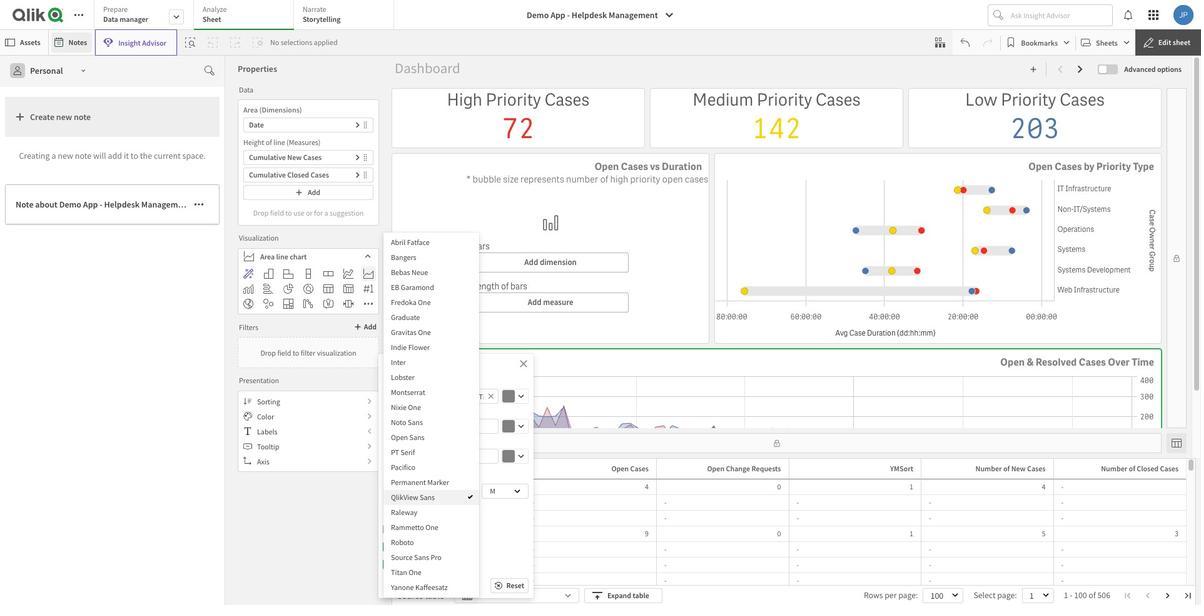 Task type: locate. For each thing, give the bounding box(es) containing it.
note left will at the left of page
[[75, 150, 92, 161]]

hide measure title
[[399, 560, 456, 569]]

by
[[1084, 160, 1095, 174]]

assets button
[[3, 33, 45, 53]]

1 vertical spatial area
[[260, 252, 275, 261]]

Title text field
[[384, 391, 484, 402]]

1 : from the left
[[916, 591, 918, 601]]

1 horizontal spatial date button
[[485, 462, 522, 477]]

1 vertical spatial data
[[239, 85, 254, 94]]

1 vertical spatial dimension
[[415, 542, 448, 552]]

cases inside medium priority cases 142
[[816, 89, 861, 111]]

1 horizontal spatial date
[[502, 464, 517, 474]]

measure down hide dimension title
[[415, 560, 442, 569]]

priority inside medium priority cases 142
[[757, 89, 813, 111]]

2 : from the left
[[1015, 591, 1017, 601]]

source down roboto
[[391, 553, 413, 563]]

1 number from the left
[[976, 464, 1002, 474]]

1 vertical spatial new
[[1012, 464, 1026, 474]]

no
[[270, 38, 279, 47]]

bookmarks button
[[1004, 33, 1073, 53]]

treemap image
[[283, 299, 294, 309]]

1 cumulative from the top
[[249, 153, 286, 162]]

: right per
[[916, 591, 918, 601]]

data
[[103, 14, 118, 24], [239, 85, 254, 94]]

cases inside "button"
[[303, 153, 322, 162]]

horizontal combo chart image
[[263, 284, 273, 294]]

0 horizontal spatial number
[[976, 464, 1002, 474]]

list box
[[384, 233, 479, 598]]

1 horizontal spatial new
[[1012, 464, 1026, 474]]

1 hide from the top
[[399, 542, 413, 552]]

cumulative inside cumulative new cases "button"
[[249, 153, 286, 162]]

filter
[[301, 348, 316, 358]]

0 horizontal spatial measure
[[415, 560, 442, 569]]

scatter plot image
[[263, 299, 273, 309]]

0 vertical spatial measure
[[543, 297, 574, 308]]

of inside length of bars add measure
[[501, 281, 509, 292]]

app
[[551, 9, 566, 21], [83, 199, 98, 210]]

open
[[662, 174, 683, 186]]

0 horizontal spatial new
[[287, 153, 302, 162]]

-
[[567, 9, 570, 21], [100, 199, 102, 210], [1062, 482, 1064, 492], [532, 498, 535, 508], [665, 498, 667, 508], [797, 498, 799, 508], [929, 498, 932, 508], [1062, 498, 1064, 508], [532, 514, 535, 523], [665, 514, 667, 523], [797, 514, 799, 523], [929, 514, 932, 523], [1062, 514, 1064, 523], [532, 545, 535, 554], [665, 545, 667, 554], [797, 545, 799, 554], [929, 545, 932, 554], [1062, 545, 1064, 554], [532, 561, 535, 570], [665, 561, 667, 570], [797, 561, 799, 570], [929, 561, 932, 570], [1062, 561, 1064, 570], [532, 576, 535, 586], [665, 576, 667, 586], [797, 576, 799, 586], [929, 576, 932, 586], [1062, 576, 1064, 586], [1070, 591, 1073, 601]]

0 horizontal spatial date
[[249, 120, 264, 130]]

0 horizontal spatial date button
[[243, 118, 374, 133]]

hide down show
[[399, 542, 413, 552]]

tab list
[[94, 0, 399, 31]]

1 horizontal spatial management
[[609, 9, 658, 21]]

chart
[[384, 508, 402, 517]]

1 vertical spatial app
[[83, 199, 98, 210]]

one down the garamond
[[418, 298, 431, 307]]

add dimension button
[[473, 253, 629, 273]]

1 horizontal spatial table
[[633, 591, 649, 601]]

demo inside demo app - helpdesk management 'button'
[[527, 9, 549, 21]]

advanced
[[1125, 64, 1156, 74]]

0 vertical spatial 1
[[910, 482, 914, 492]]

table inside button
[[633, 591, 649, 601]]

1 vertical spatial date
[[502, 464, 517, 474]]

sheets button
[[1079, 33, 1133, 53]]

add inside length of bars add measure
[[528, 297, 542, 308]]

0 vertical spatial app
[[551, 9, 566, 21]]

5
[[1042, 529, 1046, 539]]

0 horizontal spatial data
[[103, 14, 118, 24]]

1 vertical spatial add button
[[352, 320, 379, 335]]

2 cumulative from the top
[[249, 170, 286, 180]]

of inside open cases vs duration * bubble size represents number of high priority open cases
[[600, 174, 609, 186]]

1 horizontal spatial click to unlock sheet layout image
[[1173, 255, 1181, 262]]

1 horizontal spatial data
[[239, 85, 254, 94]]

1 horizontal spatial measure
[[543, 297, 574, 308]]

qlikview down font
[[392, 487, 419, 496]]

0 vertical spatial 0
[[778, 482, 781, 492]]

number for number of closed cases
[[1102, 464, 1128, 474]]

1 horizontal spatial 4
[[1042, 482, 1046, 492]]

0 vertical spatial click to unlock sheet layout image
[[1173, 255, 1181, 262]]

qlikview inside font qlikview sans
[[392, 487, 419, 496]]

list box containing abril fatface
[[384, 233, 479, 598]]

hide
[[399, 542, 413, 552], [399, 560, 413, 569]]

1 for 5
[[910, 529, 914, 539]]

0 horizontal spatial management
[[141, 199, 191, 210]]

title right pro
[[443, 560, 456, 569]]

add down add dimension "button"
[[528, 297, 542, 308]]

labels button
[[238, 424, 379, 439]]

to right it at the top left of page
[[131, 150, 138, 161]]

0 horizontal spatial click to unlock sheet layout image
[[773, 440, 781, 447]]

horizontal grouped bar chart image
[[283, 269, 294, 279]]

length
[[473, 281, 500, 292]]

labels up tooltip
[[257, 427, 278, 436]]

hide down roboto
[[399, 560, 413, 569]]

low
[[966, 89, 998, 111]]

application
[[0, 0, 1202, 606]]

2 vertical spatial 1
[[1064, 591, 1069, 601]]

one
[[418, 298, 431, 307], [418, 328, 431, 337], [408, 403, 421, 412], [426, 523, 438, 533], [409, 568, 422, 578]]

edit sheet button
[[1136, 29, 1202, 56]]

prepare
[[103, 4, 128, 14]]

page right select
[[998, 591, 1015, 601]]

note inside button
[[74, 111, 91, 123]]

priority down 'create new sheet' icon on the right top of the page
[[1001, 89, 1057, 111]]

date up height on the top left of page
[[249, 120, 264, 130]]

cumulative down cumulative new cases
[[249, 170, 286, 180]]

0 vertical spatial demo
[[527, 9, 549, 21]]

0 vertical spatial helpdesk
[[572, 9, 607, 21]]

cumulative
[[249, 153, 286, 162], [249, 170, 286, 180]]

date button up 5/12/2019
[[485, 462, 522, 477]]

date inside the showing 101 rows and 6 columns. use arrow keys to navigate in table cells and tab to move to pagination controls. for the full range of keyboard navigation, see the documentation. element
[[502, 464, 517, 474]]

measure down add dimension "button"
[[543, 297, 574, 308]]

add button down more icon
[[352, 320, 379, 335]]

labels up lobster
[[384, 359, 408, 370]]

priority right by
[[1097, 160, 1131, 174]]

1 horizontal spatial app
[[551, 9, 566, 21]]

bangers
[[391, 253, 417, 262]]

to right "field"
[[293, 348, 299, 358]]

date up 5/12/2019
[[502, 464, 517, 474]]

0 vertical spatial title
[[450, 542, 462, 552]]

1 horizontal spatial area
[[260, 252, 275, 261]]

2 0 from the top
[[778, 529, 781, 539]]

1 vertical spatial helpdesk
[[104, 199, 140, 210]]

creating a new note will add it to the current space.
[[19, 150, 206, 161]]

1 vertical spatial labels
[[257, 427, 278, 436]]

data down properties
[[239, 85, 254, 94]]

table right expand
[[633, 591, 649, 601]]

go to the next page image
[[1165, 593, 1172, 600]]

2 hide from the top
[[399, 560, 413, 569]]

number of new cases button
[[960, 462, 1051, 477]]

1 vertical spatial 1
[[910, 529, 914, 539]]

5/16/2019
[[485, 514, 517, 523]]

4 down "number of new cases"
[[1042, 482, 1046, 492]]

number
[[976, 464, 1002, 474], [1102, 464, 1128, 474]]

2 page from the left
[[998, 591, 1015, 601]]

table for expand table
[[633, 591, 649, 601]]

click to unlock sheet layout image
[[1173, 255, 1181, 262], [773, 440, 781, 447]]

0 vertical spatial closed
[[287, 170, 309, 180]]

source inside abril fatface bangers bebas neue eb garamond fredoka one graduate gravitas one indie flower inter lobster montserrat nixie one noto sans open sans pt serif pacifico permanent marker qlikview sans raleway rammetto one roboto source sans pro titan one yanone kaffeesatz
[[391, 553, 413, 563]]

it
[[124, 150, 129, 161]]

0 horizontal spatial helpdesk
[[104, 199, 140, 210]]

helpdesk
[[572, 9, 607, 21], [104, 199, 140, 210]]

cumulative for cumulative new cases
[[249, 153, 286, 162]]

selections tool image
[[936, 38, 946, 48]]

1 vertical spatial source
[[397, 591, 423, 602]]

new right a
[[58, 150, 73, 161]]

area up the vertical grouped bar chart "icon" at the left top of page
[[260, 252, 275, 261]]

advanced options
[[1125, 64, 1182, 74]]

priority right high
[[486, 89, 541, 111]]

of for new
[[1004, 464, 1010, 474]]

0 vertical spatial note
[[74, 111, 91, 123]]

Subtitle text field
[[384, 421, 499, 432]]

add measure button
[[473, 293, 629, 313]]

vertical combo chart image
[[243, 284, 253, 294]]

cumulative inside cumulative closed cases button
[[249, 170, 286, 180]]

data down prepare
[[103, 14, 118, 24]]

area line chart
[[260, 252, 307, 261]]

priority for 142
[[757, 89, 813, 111]]

1 vertical spatial measure
[[415, 560, 442, 569]]

0 vertical spatial labels
[[384, 359, 408, 370]]

table image
[[324, 284, 334, 294]]

new inside "button"
[[287, 153, 302, 162]]

new
[[287, 153, 302, 162], [1012, 464, 1026, 474]]

4 down open cases
[[645, 482, 649, 492]]

open cases by priority type
[[1029, 160, 1155, 174]]

open change requests
[[707, 464, 781, 474]]

open change requests button
[[691, 462, 786, 477]]

0 vertical spatial area
[[243, 105, 258, 115]]

title
[[450, 542, 462, 552], [443, 560, 456, 569]]

yanone
[[391, 583, 414, 593]]

0 horizontal spatial :
[[916, 591, 918, 601]]

dimension up pro
[[415, 542, 448, 552]]

cumulative closed cases button
[[243, 168, 374, 183]]

of for line
[[266, 138, 272, 147]]

management
[[609, 9, 658, 21], [141, 199, 191, 210]]

new right create
[[56, 111, 72, 123]]

qlikview up "raleway"
[[391, 493, 418, 503]]

dimension up add measure 'button'
[[540, 257, 577, 268]]

0 vertical spatial source
[[391, 553, 413, 563]]

0 horizontal spatial page
[[899, 591, 916, 601]]

cumulative down height on the top left of page
[[249, 153, 286, 162]]

helpdesk inside demo app - helpdesk management 'button'
[[572, 9, 607, 21]]

notes
[[69, 38, 87, 47]]

1 vertical spatial management
[[141, 199, 191, 210]]

height
[[243, 138, 264, 147]]

*
[[466, 174, 471, 186]]

title down labels
[[450, 542, 462, 552]]

demo
[[527, 9, 549, 21], [59, 199, 81, 210]]

one up hide dimension title
[[426, 523, 438, 533]]

1 vertical spatial to
[[293, 348, 299, 358]]

- inside 'button'
[[567, 9, 570, 21]]

1 vertical spatial demo
[[59, 199, 81, 210]]

0 vertical spatial new
[[56, 111, 72, 123]]

next sheet: performance image
[[1076, 64, 1086, 74]]

create
[[30, 111, 54, 123]]

page right per
[[899, 591, 916, 601]]

0 vertical spatial data
[[103, 14, 118, 24]]

0 vertical spatial date button
[[243, 118, 374, 133]]

time
[[1132, 356, 1155, 369]]

create new sheet image
[[1030, 66, 1038, 73]]

applied
[[314, 38, 338, 47]]

closed inside the showing 101 rows and 6 columns. use arrow keys to navigate in table cells and tab to move to pagination controls. for the full range of keyboard navigation, see the documentation. element
[[1137, 464, 1159, 474]]

of for bars
[[501, 281, 509, 292]]

pro
[[431, 553, 442, 563]]

chart
[[290, 252, 307, 261]]

5/19/2019
[[485, 529, 517, 539]]

area left (dimensions)
[[243, 105, 258, 115]]

number of new cases
[[976, 464, 1046, 474]]

0 vertical spatial add button
[[243, 185, 374, 200]]

expand table button
[[584, 589, 663, 604]]

garamond
[[401, 283, 434, 292]]

open inside open cases vs duration * bubble size represents number of high priority open cases
[[595, 160, 619, 174]]

of for closed
[[1129, 464, 1136, 474]]

go to the previous page image
[[1145, 593, 1152, 600]]

1 horizontal spatial :
[[1015, 591, 1017, 601]]

1 horizontal spatial dimension
[[540, 257, 577, 268]]

0 vertical spatial dimension
[[540, 257, 577, 268]]

hide for hide measure title
[[399, 560, 413, 569]]

506
[[1098, 591, 1111, 601]]

0 horizontal spatial area
[[243, 105, 258, 115]]

space.
[[182, 150, 206, 161]]

1 horizontal spatial demo
[[527, 9, 549, 21]]

0 horizontal spatial app
[[83, 199, 98, 210]]

0 horizontal spatial 4
[[645, 482, 649, 492]]

1 horizontal spatial number
[[1102, 464, 1128, 474]]

one up flower
[[418, 328, 431, 337]]

map image
[[243, 299, 253, 309]]

0 vertical spatial hide
[[399, 542, 413, 552]]

0 vertical spatial cumulative
[[249, 153, 286, 162]]

open for open & resolved cases over time
[[1001, 356, 1025, 369]]

0 vertical spatial date
[[249, 120, 264, 130]]

(measures)
[[287, 138, 321, 147]]

open & resolved cases over time
[[1001, 356, 1155, 369]]

demo inside note about demo app - helpdesk management (november 16, 2023) button
[[59, 199, 81, 210]]

: right select
[[1015, 591, 1017, 601]]

5/20/2019
[[485, 545, 517, 554]]

line left chart
[[276, 252, 288, 261]]

new inside button
[[1012, 464, 1026, 474]]

1 vertical spatial new
[[58, 150, 73, 161]]

1
[[910, 482, 914, 492], [910, 529, 914, 539], [1064, 591, 1069, 601]]

date
[[249, 120, 264, 130], [502, 464, 517, 474]]

assets
[[20, 38, 40, 47]]

0 horizontal spatial table
[[425, 591, 444, 602]]

more image
[[364, 299, 374, 309]]

management inside button
[[141, 199, 191, 210]]

add up bars on the left top
[[525, 257, 538, 268]]

add button down cumulative closed cases button
[[243, 185, 374, 200]]

priority for 72
[[486, 89, 541, 111]]

0 horizontal spatial labels
[[257, 427, 278, 436]]

horizontal stacked bar chart image
[[324, 269, 334, 279]]

1 vertical spatial hide
[[399, 560, 413, 569]]

line
[[274, 138, 285, 147], [276, 252, 288, 261]]

0 vertical spatial new
[[287, 153, 302, 162]]

1 vertical spatial 0
[[778, 529, 781, 539]]

note right create
[[74, 111, 91, 123]]

showing 101 rows and 6 columns. use arrow keys to navigate in table cells and tab to move to pagination controls. for the full range of keyboard navigation, see the documentation. element
[[392, 459, 1187, 606]]

vertical stacked bar chart image
[[304, 269, 314, 279]]

1 horizontal spatial closed
[[1137, 464, 1159, 474]]

labels inside button
[[257, 427, 278, 436]]

0 horizontal spatial dimension
[[415, 542, 448, 552]]

waterfall chart image
[[304, 299, 314, 309]]

0 vertical spatial to
[[131, 150, 138, 161]]

add down more icon
[[364, 322, 377, 332]]

dimension inside bars add dimension
[[540, 257, 577, 268]]

2 number from the left
[[1102, 464, 1128, 474]]

sheets
[[1096, 38, 1118, 47]]

1 vertical spatial closed
[[1137, 464, 1159, 474]]

line up cumulative new cases
[[274, 138, 285, 147]]

narrate
[[303, 4, 326, 14]]

open for open cases
[[612, 464, 629, 474]]

cumulative closed cases
[[249, 170, 329, 180]]

1 vertical spatial date button
[[485, 462, 522, 477]]

area inside button
[[260, 252, 275, 261]]

source down 'titan'
[[397, 591, 423, 602]]

vertical grouped bar chart image
[[263, 269, 273, 279]]

1 vertical spatial line
[[276, 252, 288, 261]]

priority inside low priority cases 203
[[1001, 89, 1057, 111]]

0 vertical spatial management
[[609, 9, 658, 21]]

1 horizontal spatial helpdesk
[[572, 9, 607, 21]]

1 vertical spatial title
[[443, 560, 456, 569]]

high
[[610, 174, 629, 186]]

date button up (measures)
[[243, 118, 374, 133]]

cases inside open cases vs duration * bubble size represents number of high priority open cases
[[621, 160, 648, 174]]

create new note
[[30, 111, 91, 123]]

16,
[[236, 199, 248, 210]]

1 vertical spatial cumulative
[[249, 170, 286, 180]]

area line chart image
[[364, 269, 374, 279]]

1 0 from the top
[[778, 482, 781, 492]]

priority inside the high priority cases 72
[[486, 89, 541, 111]]

0 horizontal spatial demo
[[59, 199, 81, 210]]

priority right medium
[[757, 89, 813, 111]]

table down hide measure title
[[425, 591, 444, 602]]

add button
[[243, 185, 374, 200], [352, 320, 379, 335]]

open for open cases vs duration * bubble size represents number of high priority open cases
[[595, 160, 619, 174]]

narrate storytelling
[[303, 4, 341, 24]]

1 horizontal spatial page
[[998, 591, 1015, 601]]

go to the first page image
[[1125, 593, 1132, 600]]

application containing 72
[[0, 0, 1202, 606]]



Task type: vqa. For each thing, say whether or not it's contained in the screenshot.


Task type: describe. For each thing, give the bounding box(es) containing it.
serif
[[401, 448, 415, 457]]

kpi image
[[364, 284, 374, 294]]

title for hide measure title
[[443, 560, 456, 569]]

ymsort button
[[874, 462, 919, 477]]

inter
[[391, 358, 406, 367]]

high
[[447, 89, 483, 111]]

lobster
[[391, 373, 415, 382]]

search notes image
[[205, 66, 215, 76]]

new inside create new note button
[[56, 111, 72, 123]]

tab list containing prepare
[[94, 0, 399, 31]]

show value labels
[[399, 525, 455, 534]]

open for open cases by priority type
[[1029, 160, 1053, 174]]

pivot table image
[[344, 284, 354, 294]]

medium
[[693, 89, 754, 111]]

1 4 from the left
[[645, 482, 649, 492]]

source table
[[397, 591, 444, 602]]

labels
[[436, 525, 455, 534]]

1 for 4
[[910, 482, 914, 492]]

abril fatface bangers bebas neue eb garamond fredoka one graduate gravitas one indie flower inter lobster montserrat nixie one noto sans open sans pt serif pacifico permanent marker qlikview sans raleway rammetto one roboto source sans pro titan one yanone kaffeesatz
[[391, 238, 449, 593]]

0 vertical spatial line
[[274, 138, 285, 147]]

represents
[[521, 174, 564, 186]]

142
[[752, 111, 802, 147]]

axis button
[[238, 454, 379, 469]]

data inside prepare data manager
[[103, 14, 118, 24]]

number for number of new cases
[[976, 464, 1002, 474]]

indie
[[391, 343, 407, 352]]

current
[[154, 150, 181, 161]]

a
[[52, 150, 56, 161]]

noto
[[391, 418, 406, 427]]

1 vertical spatial note
[[75, 150, 92, 161]]

(november
[[192, 199, 234, 210]]

helpdesk inside note about demo app - helpdesk management (november 16, 2023) button
[[104, 199, 140, 210]]

number of closed cases
[[1102, 464, 1179, 474]]

1 horizontal spatial to
[[293, 348, 299, 358]]

cumulative for cumulative closed cases
[[249, 170, 286, 180]]

cumulative new cases
[[249, 153, 322, 162]]

sheet
[[1173, 38, 1191, 47]]

size
[[503, 174, 519, 186]]

line inside area line chart button
[[276, 252, 288, 261]]

1 horizontal spatial labels
[[384, 359, 408, 370]]

2 4 from the left
[[1042, 482, 1046, 492]]

note about demo app - helpdesk management (november 16, 2023) button
[[5, 185, 270, 225]]

0 for 9
[[778, 529, 781, 539]]

sheet
[[203, 14, 221, 24]]

duration
[[662, 160, 702, 174]]

fredoka
[[391, 298, 417, 307]]

personal
[[30, 65, 63, 76]]

number of closed cases button
[[1085, 462, 1184, 477]]

one right 'titan'
[[409, 568, 422, 578]]

bubble
[[473, 174, 501, 186]]

reset button
[[491, 579, 529, 594]]

line chart image
[[344, 269, 354, 279]]

visualization
[[317, 348, 356, 358]]

pt
[[391, 448, 399, 457]]

subtitle
[[384, 408, 408, 417]]

0 for 4
[[778, 482, 781, 492]]

- inside button
[[100, 199, 102, 210]]

reset
[[507, 581, 524, 591]]

bars add dimension
[[473, 241, 577, 268]]

autochart image
[[243, 269, 253, 279]]

fatface
[[407, 238, 430, 247]]

graduate
[[391, 313, 420, 322]]

add inside bars add dimension
[[525, 257, 538, 268]]

3
[[1175, 529, 1179, 539]]

notes button
[[51, 33, 92, 53]]

nl insights image
[[324, 299, 334, 309]]

72
[[502, 111, 535, 147]]

demo app - helpdesk management button
[[519, 5, 682, 25]]

low priority cases 203
[[966, 89, 1105, 147]]

pie chart image
[[283, 284, 294, 294]]

2023)
[[249, 199, 270, 210]]

nixie
[[391, 403, 407, 412]]

donut chart image
[[304, 284, 314, 294]]

Footnote text field
[[384, 451, 499, 462]]

date for topmost date button
[[249, 120, 264, 130]]

number
[[566, 174, 599, 186]]

app inside demo app - helpdesk management 'button'
[[551, 9, 566, 21]]

create new note button
[[5, 97, 220, 137]]

footnote
[[384, 438, 412, 447]]

select page :
[[974, 591, 1017, 601]]

date for rightmost date button
[[502, 464, 517, 474]]

close image
[[519, 359, 529, 369]]

box plot image
[[344, 299, 354, 309]]

axis
[[257, 457, 270, 467]]

&
[[1027, 356, 1034, 369]]

add
[[108, 150, 122, 161]]

cases inside the high priority cases 72
[[545, 89, 590, 111]]

per
[[885, 591, 897, 601]]

length of bars add measure
[[473, 281, 574, 308]]

no selections applied
[[270, 38, 338, 47]]

bars
[[511, 281, 527, 292]]

options
[[1158, 64, 1182, 74]]

0 horizontal spatial closed
[[287, 170, 309, 180]]

Ask Insight Advisor text field
[[1009, 5, 1113, 25]]

add down cumulative closed cases button
[[308, 188, 320, 197]]

area for area (dimensions)
[[243, 105, 258, 115]]

title
[[384, 378, 398, 387]]

hide source table viewer image
[[1172, 439, 1182, 449]]

1 page from the left
[[899, 591, 916, 601]]

203
[[1010, 111, 1060, 147]]

one right nixie
[[408, 403, 421, 412]]

cases inside low priority cases 203
[[1060, 89, 1105, 111]]

open for open change requests
[[707, 464, 725, 474]]

priority for 203
[[1001, 89, 1057, 111]]

100
[[1075, 591, 1087, 601]]

rows per page :
[[864, 591, 918, 601]]

manager
[[120, 14, 148, 24]]

expand table
[[608, 591, 649, 601]]

permanent
[[391, 478, 426, 488]]

filters
[[239, 323, 258, 332]]

qlikview inside abril fatface bangers bebas neue eb garamond fredoka one graduate gravitas one indie flower inter lobster montserrat nixie one noto sans open sans pt serif pacifico permanent marker qlikview sans raleway rammetto one roboto source sans pro titan one yanone kaffeesatz
[[391, 493, 418, 503]]

list box inside application
[[384, 233, 479, 598]]

table for source table
[[425, 591, 444, 602]]

qlikview sans button
[[384, 484, 480, 499]]

font qlikview sans
[[384, 473, 436, 496]]

bars
[[473, 241, 490, 252]]

area (dimensions)
[[243, 105, 302, 115]]

type
[[1133, 160, 1155, 174]]

color button
[[238, 409, 379, 424]]

area line chart button
[[238, 249, 379, 264]]

undo image
[[961, 38, 971, 48]]

open inside abril fatface bangers bebas neue eb garamond fredoka one graduate gravitas one indie flower inter lobster montserrat nixie one noto sans open sans pt serif pacifico permanent marker qlikview sans raleway rammetto one roboto source sans pro titan one yanone kaffeesatz
[[391, 433, 408, 442]]

expand
[[608, 591, 631, 601]]

bebas
[[391, 268, 410, 277]]

about
[[35, 199, 58, 210]]

hide for hide dimension title
[[399, 542, 413, 552]]

1 vertical spatial click to unlock sheet layout image
[[773, 440, 781, 447]]

5/12/2019
[[485, 482, 517, 492]]

area for area line chart
[[260, 252, 275, 261]]

measure inside length of bars add measure
[[543, 297, 574, 308]]

sans inside font qlikview sans
[[421, 487, 436, 496]]

over
[[1108, 356, 1130, 369]]

kaffeesatz
[[415, 583, 448, 593]]

dashboard
[[395, 59, 461, 77]]

0 horizontal spatial to
[[131, 150, 138, 161]]

open cases vs duration * bubble size represents number of high priority open cases
[[466, 160, 709, 186]]

app inside note about demo app - helpdesk management (november 16, 2023) button
[[83, 199, 98, 210]]

go to the last page image
[[1185, 593, 1192, 600]]

management inside 'button'
[[609, 9, 658, 21]]

select
[[974, 591, 996, 601]]

dashboard button
[[392, 58, 464, 78]]

title for hide dimension title
[[450, 542, 462, 552]]

medium priority cases 142
[[693, 89, 861, 147]]



